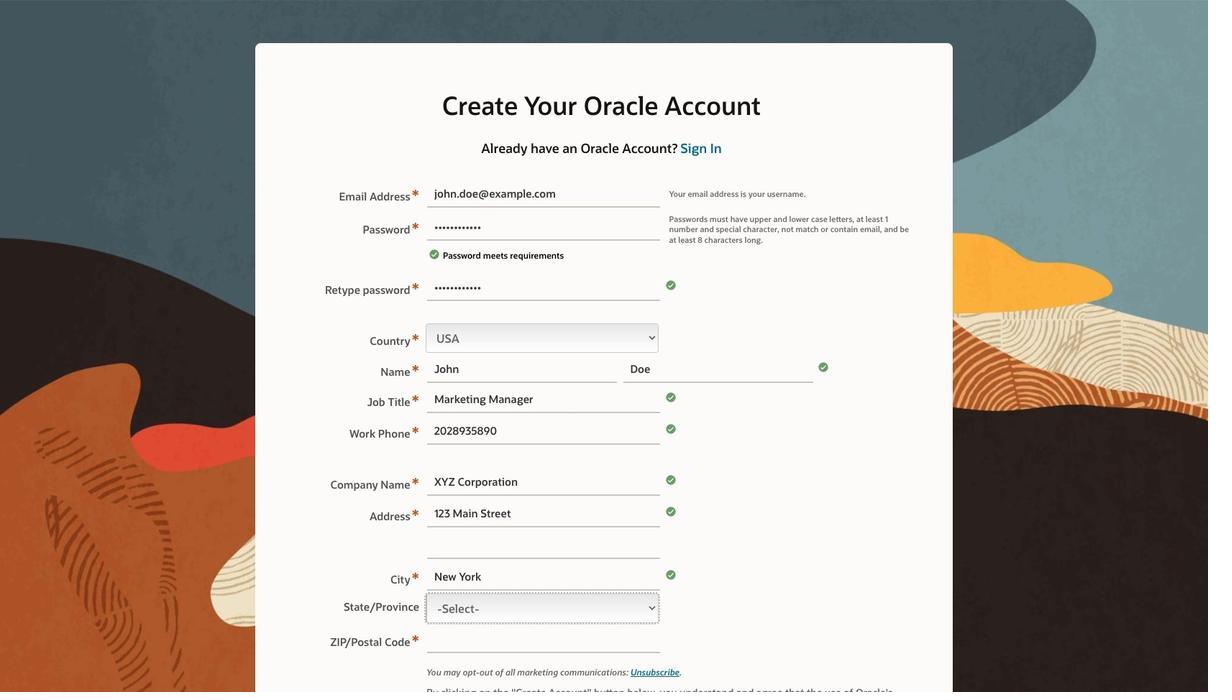 Task type: describe. For each thing, give the bounding box(es) containing it.
First or Given Name text field
[[427, 356, 617, 384]]

Last Name text field
[[623, 356, 813, 384]]



Task type: locate. For each thing, give the bounding box(es) containing it.
None text field
[[427, 418, 660, 446], [427, 469, 660, 497], [427, 501, 660, 528], [427, 627, 660, 654], [427, 418, 660, 446], [427, 469, 660, 497], [427, 501, 660, 528], [427, 627, 660, 654]]

None password field
[[427, 214, 660, 241], [427, 274, 660, 302], [427, 214, 660, 241], [427, 274, 660, 302]]

None text field
[[427, 181, 660, 208], [427, 387, 660, 414], [427, 533, 660, 560], [427, 564, 660, 592], [427, 181, 660, 208], [427, 387, 660, 414], [427, 533, 660, 560], [427, 564, 660, 592]]

confirmation image
[[429, 245, 443, 263]]



